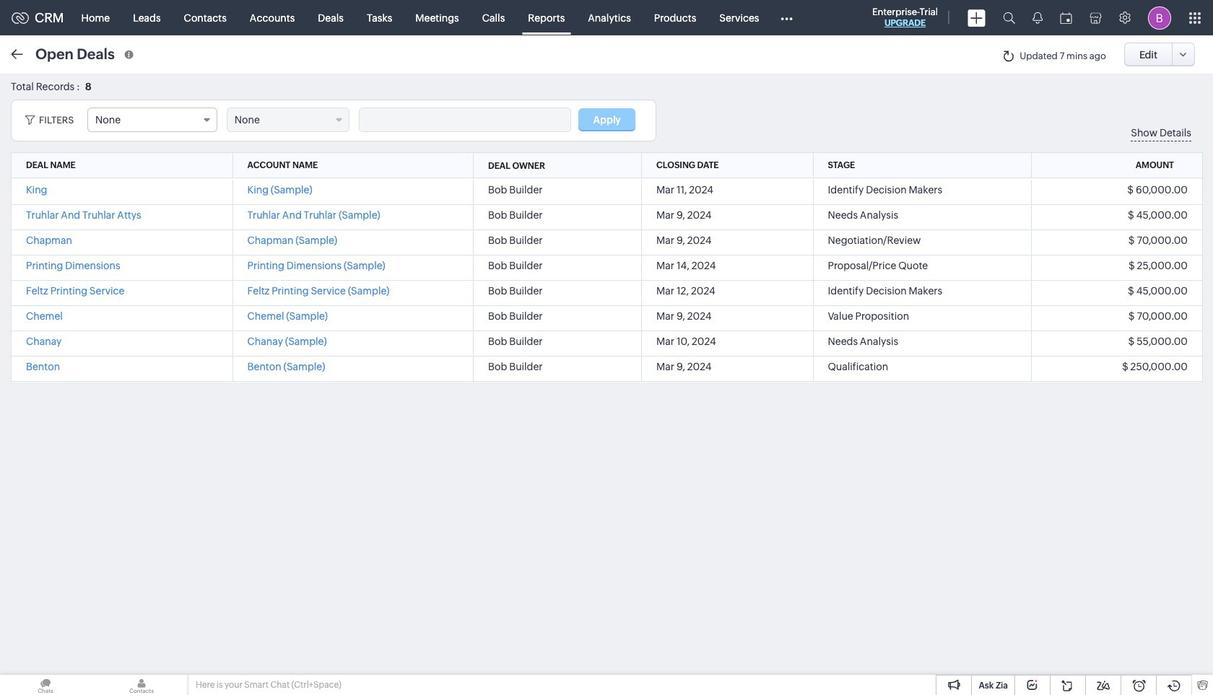 Task type: vqa. For each thing, say whether or not it's contained in the screenshot.
Contacts link
no



Task type: describe. For each thing, give the bounding box(es) containing it.
chats image
[[0, 675, 91, 695]]

create menu element
[[959, 0, 994, 35]]

search image
[[1003, 12, 1015, 24]]

contacts image
[[96, 675, 187, 695]]

calendar image
[[1060, 12, 1072, 23]]



Task type: locate. For each thing, give the bounding box(es) containing it.
create menu image
[[968, 9, 986, 26]]

logo image
[[12, 12, 29, 23]]

profile image
[[1148, 6, 1171, 29]]

Other Modules field
[[771, 6, 802, 29]]

search element
[[994, 0, 1024, 35]]

signals image
[[1033, 12, 1043, 24]]

None field
[[87, 108, 217, 132], [227, 108, 349, 132], [87, 108, 217, 132], [227, 108, 349, 132]]

None text field
[[359, 108, 570, 131]]

signals element
[[1024, 0, 1052, 35]]

profile element
[[1140, 0, 1180, 35]]



